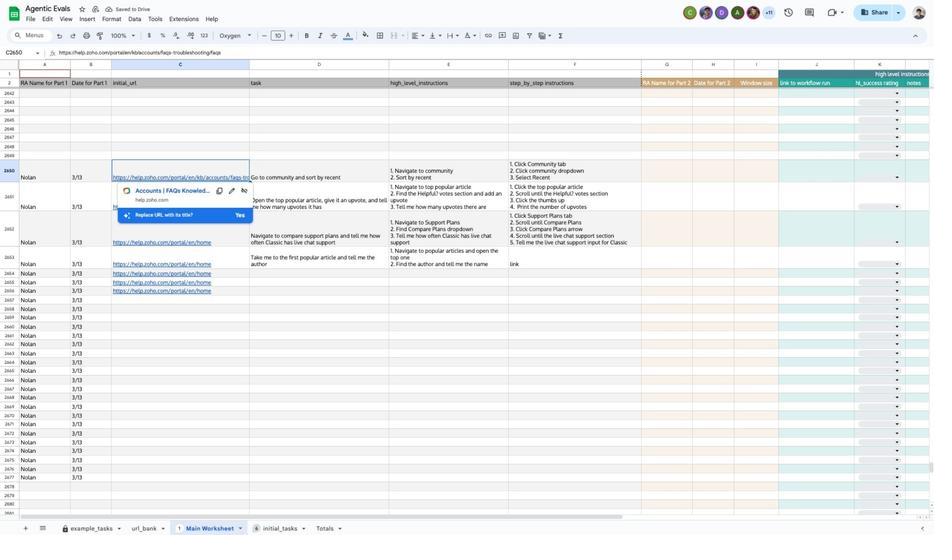 Task type: locate. For each thing, give the bounding box(es) containing it.
increase font size (⌘+shift+period) image
[[287, 31, 296, 40]]

decrease font size (⌘+shift+comma) image
[[260, 31, 269, 40]]

add shortcut to drive image
[[91, 5, 100, 13]]

8 menu item from the left
[[166, 14, 202, 24]]

0 horizontal spatial toolbar
[[17, 521, 53, 536]]

4 menu item from the left
[[76, 14, 99, 24]]

1 menu item from the left
[[23, 14, 39, 24]]

create a filter image
[[526, 32, 534, 40]]

quick sharing actions image
[[897, 12, 901, 25]]

giulia masi image
[[748, 7, 760, 18]]

2 toolbar from the left
[[54, 521, 355, 536]]

menu bar banner
[[0, 0, 935, 536]]

insert link (⌘k) image
[[485, 32, 493, 40]]

Star checkbox
[[60, 0, 95, 30]]

2 horizontal spatial toolbar
[[356, 521, 358, 536]]

borders image
[[375, 30, 385, 41]]

1 horizontal spatial toolbar
[[54, 521, 355, 536]]

1 toolbar from the left
[[17, 521, 53, 536]]

7 menu item from the left
[[145, 14, 166, 24]]

font list. oxygen selected. option
[[220, 30, 243, 41]]

menu item
[[23, 14, 39, 24], [39, 14, 56, 24], [56, 14, 76, 24], [76, 14, 99, 24], [99, 14, 125, 24], [125, 14, 145, 24], [145, 14, 166, 24], [166, 14, 202, 24], [202, 14, 222, 24]]

menu bar
[[23, 11, 222, 25]]

2 menu item from the left
[[39, 14, 56, 24]]

last edit was seconds ago image
[[784, 8, 794, 18]]

Font size text field
[[271, 31, 285, 41]]

angela cha image
[[732, 7, 744, 18]]

6 menu item from the left
[[125, 14, 145, 24]]

sheets home image
[[7, 6, 22, 21]]

None text field
[[59, 48, 935, 59], [3, 49, 34, 57], [59, 48, 935, 59], [3, 49, 34, 57]]

functions image
[[556, 30, 566, 41]]

paint format image
[[96, 32, 104, 40]]

3 menu item from the left
[[56, 14, 76, 24]]

application
[[0, 0, 935, 536]]

select merge type image
[[400, 30, 405, 33]]

fill color image
[[361, 30, 371, 40]]

hide the menus (ctrl+shift+f) image
[[912, 32, 920, 40]]

toolbar
[[17, 521, 53, 536], [54, 521, 355, 536], [356, 521, 358, 536]]



Task type: describe. For each thing, give the bounding box(es) containing it.
add sheet image
[[22, 525, 29, 532]]

share. adept ai labs. anyone in this group with the link can open image
[[861, 9, 869, 16]]

all sheets image
[[36, 522, 49, 535]]

Rename text field
[[23, 3, 75, 14]]

text color image
[[343, 30, 353, 40]]

insert chart image
[[512, 32, 520, 40]]

merge cells image
[[390, 32, 398, 40]]

decrease decimal places image
[[172, 32, 181, 40]]

print (⌘p) image
[[82, 32, 91, 40]]

show all comments image
[[805, 8, 815, 18]]

dylan oquin image
[[716, 7, 728, 18]]

increase decimal places image
[[186, 32, 194, 40]]

caitlin luerkens image
[[685, 7, 696, 18]]

Zoom field
[[107, 30, 139, 42]]

9 menu item from the left
[[202, 14, 222, 24]]

bold (⌘b) image
[[303, 32, 311, 40]]

main toolbar
[[52, 29, 568, 43]]

cj baylor image
[[700, 7, 712, 18]]

3 toolbar from the left
[[356, 521, 358, 536]]

name box (⌘ + j) element
[[3, 48, 42, 59]]

strikethrough (⌘+shift+x) image
[[330, 32, 338, 40]]

redo (⌘y) image
[[69, 32, 77, 40]]

Zoom text field
[[109, 30, 129, 42]]

Font size field
[[271, 30, 289, 41]]

menu bar inside menu bar banner
[[23, 11, 222, 25]]

italic (⌘i) image
[[316, 32, 325, 40]]

5 menu item from the left
[[99, 14, 125, 24]]

insert comment (⌘+option+m) image
[[498, 32, 507, 40]]

Menus field
[[10, 30, 52, 41]]

undo (⌘z) image
[[55, 32, 64, 40]]



Task type: vqa. For each thing, say whether or not it's contained in the screenshot.
Oct in the Copy of Letter "option"
no



